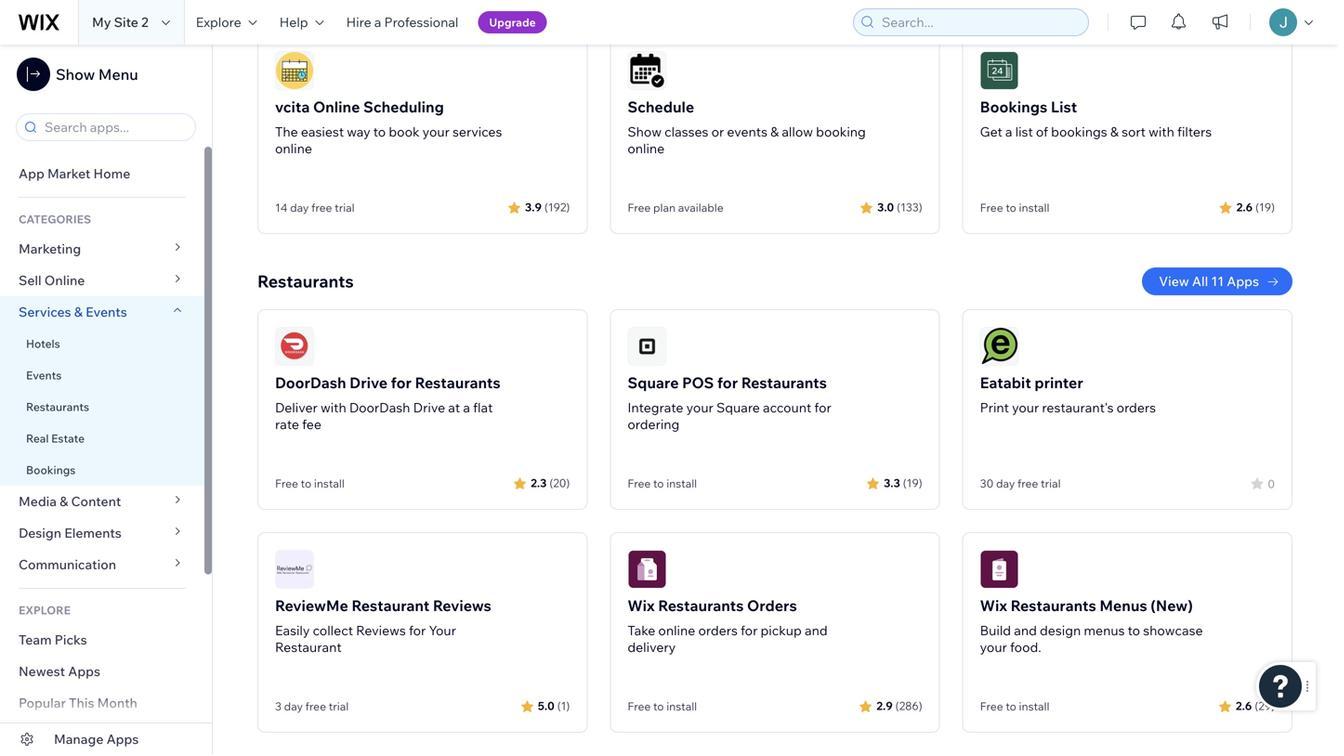 Task type: vqa. For each thing, say whether or not it's contained in the screenshot.
the top Restaurant
yes



Task type: locate. For each thing, give the bounding box(es) containing it.
restaurants inside wix restaurants menus (new) build and design menus to showcase your food.
[[1011, 597, 1096, 615]]

online up delivery
[[658, 623, 695, 639]]

trial for reviewme restaurant reviews
[[329, 700, 349, 714]]

2.3
[[531, 476, 547, 490]]

and up food.
[[1014, 623, 1037, 639]]

free to install down fee
[[275, 477, 345, 491]]

0 vertical spatial events
[[86, 304, 127, 320]]

menus
[[1084, 623, 1125, 639]]

0 horizontal spatial (19)
[[903, 476, 923, 490]]

install down fee
[[314, 477, 345, 491]]

to down menus
[[1128, 623, 1140, 639]]

1 horizontal spatial with
[[1149, 124, 1175, 140]]

0 horizontal spatial orders
[[698, 623, 738, 639]]

online up services & events
[[44, 272, 85, 289]]

online
[[313, 98, 360, 116], [44, 272, 85, 289]]

1 horizontal spatial show
[[628, 124, 662, 140]]

bookings inside sidebar element
[[26, 463, 76, 477]]

restaurants inside the wix restaurants orders take online orders for pickup and delivery
[[658, 597, 744, 615]]

3.0 (133)
[[877, 200, 923, 214]]

2 vertical spatial day
[[284, 700, 303, 714]]

restaurants inside square pos for restaurants integrate your square account for ordering
[[741, 374, 827, 392]]

square up integrate
[[628, 374, 679, 392]]

bookings list logo image
[[980, 51, 1019, 90]]

market
[[47, 165, 90, 182]]

to down delivery
[[653, 700, 664, 714]]

online up "easiest"
[[313, 98, 360, 116]]

free to install
[[980, 201, 1050, 215], [275, 477, 345, 491], [628, 477, 697, 491], [628, 700, 697, 714], [980, 700, 1050, 714]]

0 vertical spatial apps
[[1227, 273, 1259, 289]]

2 horizontal spatial apps
[[1227, 273, 1259, 289]]

restaurants up the at
[[415, 374, 501, 392]]

1 vertical spatial reviews
[[356, 623, 406, 639]]

2.6 for 2.6 (29)
[[1236, 699, 1252, 713]]

2 vertical spatial a
[[463, 400, 470, 416]]

1 horizontal spatial reviews
[[433, 597, 491, 615]]

& left sort
[[1110, 124, 1119, 140]]

day right 3
[[284, 700, 303, 714]]

online inside schedule show classes or events & allow booking online
[[628, 140, 665, 157]]

deliver
[[275, 400, 318, 416]]

free down rate
[[275, 477, 298, 491]]

1 horizontal spatial bookings
[[980, 98, 1048, 116]]

trial right '30'
[[1041, 477, 1061, 491]]

picks
[[55, 632, 87, 648]]

restaurant up your
[[352, 597, 430, 615]]

sell
[[19, 272, 42, 289]]

easiest
[[301, 124, 344, 140]]

for inside the wix restaurants orders take online orders for pickup and delivery
[[741, 623, 758, 639]]

free down 'build'
[[980, 700, 1003, 714]]

your right the print
[[1012, 400, 1039, 416]]

restaurants up account
[[741, 374, 827, 392]]

booking
[[816, 124, 866, 140]]

orders for printer
[[1117, 400, 1156, 416]]

plan
[[653, 201, 676, 215]]

show down schedule on the top of the page
[[628, 124, 662, 140]]

online down the the
[[275, 140, 312, 157]]

trial right 14
[[335, 201, 355, 215]]

online inside sidebar element
[[44, 272, 85, 289]]

home
[[93, 165, 130, 182]]

manage
[[54, 731, 104, 748]]

with right sort
[[1149, 124, 1175, 140]]

bookings for bookings list get a list of bookings & sort with filters
[[980, 98, 1048, 116]]

bookings down the real estate
[[26, 463, 76, 477]]

1 horizontal spatial events
[[86, 304, 127, 320]]

wix inside wix restaurants menus (new) build and design menus to showcase your food.
[[980, 597, 1007, 615]]

1 horizontal spatial restaurant
[[352, 597, 430, 615]]

1 horizontal spatial online
[[313, 98, 360, 116]]

1 vertical spatial online
[[44, 272, 85, 289]]

communication
[[19, 557, 119, 573]]

0 vertical spatial reviews
[[433, 597, 491, 615]]

restaurants up delivery
[[658, 597, 744, 615]]

install down delivery
[[667, 700, 697, 714]]

1 horizontal spatial apps
[[106, 731, 139, 748]]

square pos for restaurants integrate your square account for ordering
[[628, 374, 832, 433]]

free right 3
[[305, 700, 326, 714]]

0 horizontal spatial square
[[628, 374, 679, 392]]

services & events link
[[0, 296, 204, 328]]

orders inside the wix restaurants orders take online orders for pickup and delivery
[[698, 623, 738, 639]]

1 vertical spatial show
[[628, 124, 662, 140]]

1 horizontal spatial doordash
[[349, 400, 410, 416]]

1 horizontal spatial (19)
[[1256, 200, 1275, 214]]

0 horizontal spatial bookings
[[26, 463, 76, 477]]

newest apps
[[19, 664, 100, 680]]

free to install down food.
[[980, 700, 1050, 714]]

events down sell online link
[[86, 304, 127, 320]]

0 vertical spatial (19)
[[1256, 200, 1275, 214]]

install down the ordering
[[667, 477, 697, 491]]

1 vertical spatial drive
[[413, 400, 445, 416]]

install
[[1019, 201, 1050, 215], [314, 477, 345, 491], [667, 477, 697, 491], [667, 700, 697, 714], [1019, 700, 1050, 714]]

install for wix restaurants menus (new)
[[1019, 700, 1050, 714]]

restaurants up design
[[1011, 597, 1096, 615]]

a inside bookings list get a list of bookings & sort with filters
[[1005, 124, 1013, 140]]

reviews up your
[[433, 597, 491, 615]]

& inside bookings list get a list of bookings & sort with filters
[[1110, 124, 1119, 140]]

free down the ordering
[[628, 477, 651, 491]]

app
[[19, 165, 44, 182]]

1 horizontal spatial wix
[[980, 597, 1007, 615]]

online for vcita
[[313, 98, 360, 116]]

bookings list get a list of bookings & sort with filters
[[980, 98, 1212, 140]]

day right 14
[[290, 201, 309, 215]]

and
[[805, 623, 828, 639], [1014, 623, 1037, 639]]

upgrade button
[[478, 11, 547, 33]]

your right book
[[423, 124, 450, 140]]

0 vertical spatial 2.6
[[1237, 200, 1253, 214]]

orders right restaurant's
[[1117, 400, 1156, 416]]

classes
[[665, 124, 709, 140]]

design
[[1040, 623, 1081, 639]]

your inside vcita online scheduling the easiest way to book your services online
[[423, 124, 450, 140]]

your
[[429, 623, 456, 639]]

show inside button
[[56, 65, 95, 84]]

wix restaurants orders take online orders for pickup and delivery
[[628, 597, 828, 656]]

& right the media
[[60, 493, 68, 510]]

2 vertical spatial free
[[305, 700, 326, 714]]

0 vertical spatial show
[[56, 65, 95, 84]]

doordash up deliver
[[275, 374, 346, 392]]

square left account
[[717, 400, 760, 416]]

square pos for restaurants logo image
[[628, 327, 667, 366]]

install for doordash drive for restaurants
[[314, 477, 345, 491]]

doordash left the at
[[349, 400, 410, 416]]

free down delivery
[[628, 700, 651, 714]]

1 horizontal spatial drive
[[413, 400, 445, 416]]

upgrade
[[489, 15, 536, 29]]

1 horizontal spatial orders
[[1117, 400, 1156, 416]]

categories
[[19, 212, 91, 226]]

orders
[[1117, 400, 1156, 416], [698, 623, 738, 639]]

restaurants up the real estate
[[26, 400, 89, 414]]

free right 14
[[311, 201, 332, 215]]

1 vertical spatial a
[[1005, 124, 1013, 140]]

2 wix from the left
[[980, 597, 1007, 615]]

your down 'build'
[[980, 639, 1007, 656]]

bookings up list on the right of the page
[[980, 98, 1048, 116]]

0 vertical spatial online
[[313, 98, 360, 116]]

apps right 11
[[1227, 273, 1259, 289]]

(19) up view all 11 apps link
[[1256, 200, 1275, 214]]

vcita online scheduling the easiest way to book your services online
[[275, 98, 502, 157]]

design
[[19, 525, 61, 541]]

free to install for wix restaurants menus (new)
[[980, 700, 1050, 714]]

0 horizontal spatial reviews
[[356, 623, 406, 639]]

my
[[92, 14, 111, 30]]

1 vertical spatial events
[[26, 368, 62, 382]]

list
[[1015, 124, 1033, 140]]

a right the at
[[463, 400, 470, 416]]

online for sell
[[44, 272, 85, 289]]

restaurant down 'easily'
[[275, 639, 342, 656]]

1 vertical spatial orders
[[698, 623, 738, 639]]

0 horizontal spatial apps
[[68, 664, 100, 680]]

wix up take
[[628, 597, 655, 615]]

2 horizontal spatial a
[[1005, 124, 1013, 140]]

free down get
[[980, 201, 1003, 215]]

to for 2.9 (286)
[[653, 700, 664, 714]]

reviews
[[433, 597, 491, 615], [356, 623, 406, 639]]

& left the allow
[[771, 124, 779, 140]]

1 vertical spatial square
[[717, 400, 760, 416]]

to for 2.6 (19)
[[1006, 201, 1017, 215]]

to down the ordering
[[653, 477, 664, 491]]

1 vertical spatial 2.6
[[1236, 699, 1252, 713]]

orders left pickup
[[698, 623, 738, 639]]

events down hotels
[[26, 368, 62, 382]]

2 and from the left
[[1014, 623, 1037, 639]]

schedule
[[628, 98, 694, 116]]

online inside the wix restaurants orders take online orders for pickup and delivery
[[658, 623, 695, 639]]

day right '30'
[[996, 477, 1015, 491]]

pos
[[682, 374, 714, 392]]

wix for wix restaurants orders
[[628, 597, 655, 615]]

orders inside eatabit printer print your restaurant's orders
[[1117, 400, 1156, 416]]

11
[[1211, 273, 1224, 289]]

0 vertical spatial a
[[374, 14, 381, 30]]

1 vertical spatial trial
[[1041, 477, 1061, 491]]

0 horizontal spatial and
[[805, 623, 828, 639]]

0 vertical spatial doordash
[[275, 374, 346, 392]]

2 vertical spatial trial
[[329, 700, 349, 714]]

pickup
[[761, 623, 802, 639]]

online down classes
[[628, 140, 665, 157]]

0 horizontal spatial with
[[321, 400, 346, 416]]

trial
[[335, 201, 355, 215], [1041, 477, 1061, 491], [329, 700, 349, 714]]

events link
[[0, 360, 204, 391]]

1 wix from the left
[[628, 597, 655, 615]]

a left list on the right of the page
[[1005, 124, 1013, 140]]

apps up this at the bottom left of page
[[68, 664, 100, 680]]

services & events
[[19, 304, 127, 320]]

install down of
[[1019, 201, 1050, 215]]

to down food.
[[1006, 700, 1017, 714]]

events
[[727, 124, 768, 140]]

your inside square pos for restaurants integrate your square account for ordering
[[686, 400, 714, 416]]

&
[[771, 124, 779, 140], [1110, 124, 1119, 140], [74, 304, 83, 320], [60, 493, 68, 510]]

(29)
[[1255, 699, 1275, 713]]

for
[[391, 374, 412, 392], [717, 374, 738, 392], [814, 400, 832, 416], [409, 623, 426, 639], [741, 623, 758, 639]]

0 horizontal spatial show
[[56, 65, 95, 84]]

to down list on the right of the page
[[1006, 201, 1017, 215]]

apps down month
[[106, 731, 139, 748]]

bookings
[[980, 98, 1048, 116], [26, 463, 76, 477]]

to
[[373, 124, 386, 140], [1006, 201, 1017, 215], [301, 477, 312, 491], [653, 477, 664, 491], [1128, 623, 1140, 639], [653, 700, 664, 714], [1006, 700, 1017, 714]]

free for doordash drive for restaurants
[[275, 477, 298, 491]]

3.0
[[877, 200, 894, 214]]

eatabit printer logo image
[[980, 327, 1019, 366]]

to inside wix restaurants menus (new) build and design menus to showcase your food.
[[1128, 623, 1140, 639]]

0 vertical spatial drive
[[350, 374, 388, 392]]

0 horizontal spatial wix
[[628, 597, 655, 615]]

sell online link
[[0, 265, 204, 296]]

team
[[19, 632, 52, 648]]

reviews right collect
[[356, 623, 406, 639]]

1 and from the left
[[805, 623, 828, 639]]

1 vertical spatial free
[[1018, 477, 1038, 491]]

with up fee
[[321, 400, 346, 416]]

0 vertical spatial restaurant
[[352, 597, 430, 615]]

3.3
[[884, 476, 900, 490]]

delivery
[[628, 639, 676, 656]]

content
[[71, 493, 121, 510]]

1 vertical spatial (19)
[[903, 476, 923, 490]]

free
[[628, 201, 651, 215], [980, 201, 1003, 215], [275, 477, 298, 491], [628, 477, 651, 491], [628, 700, 651, 714], [980, 700, 1003, 714]]

and right pickup
[[805, 623, 828, 639]]

install down food.
[[1019, 700, 1050, 714]]

media
[[19, 493, 57, 510]]

show left menu
[[56, 65, 95, 84]]

1 vertical spatial day
[[996, 477, 1015, 491]]

doordash
[[275, 374, 346, 392], [349, 400, 410, 416]]

free to install down the ordering
[[628, 477, 697, 491]]

5.0 (1)
[[538, 699, 570, 713]]

trial for eatabit printer
[[1041, 477, 1061, 491]]

2 vertical spatial apps
[[106, 731, 139, 748]]

a
[[374, 14, 381, 30], [1005, 124, 1013, 140], [463, 400, 470, 416]]

2.6 up view all 11 apps link
[[1237, 200, 1253, 214]]

a inside the doordash drive for restaurants deliver with doordash drive at a flat rate fee
[[463, 400, 470, 416]]

wix up 'build'
[[980, 597, 1007, 615]]

month
[[97, 695, 137, 711]]

bookings inside bookings list get a list of bookings & sort with filters
[[980, 98, 1048, 116]]

a right hire
[[374, 14, 381, 30]]

newest
[[19, 664, 65, 680]]

real
[[26, 432, 49, 446]]

0 horizontal spatial online
[[44, 272, 85, 289]]

0 vertical spatial bookings
[[980, 98, 1048, 116]]

1 vertical spatial apps
[[68, 664, 100, 680]]

media & content link
[[0, 486, 204, 518]]

(19) right 3.3
[[903, 476, 923, 490]]

restaurants up doordash drive for restaurants logo
[[257, 271, 354, 292]]

0 horizontal spatial restaurant
[[275, 639, 342, 656]]

online inside vcita online scheduling the easiest way to book your services online
[[275, 140, 312, 157]]

0 horizontal spatial a
[[374, 14, 381, 30]]

0 vertical spatial with
[[1149, 124, 1175, 140]]

to down fee
[[301, 477, 312, 491]]

your down pos
[[686, 400, 714, 416]]

free to install down delivery
[[628, 700, 697, 714]]

day
[[290, 201, 309, 215], [996, 477, 1015, 491], [284, 700, 303, 714]]

wix inside the wix restaurants orders take online orders for pickup and delivery
[[628, 597, 655, 615]]

(286)
[[896, 699, 923, 713]]

to for 2.6 (29)
[[1006, 700, 1017, 714]]

free right '30'
[[1018, 477, 1038, 491]]

bookings
[[1051, 124, 1108, 140]]

communication link
[[0, 549, 204, 581]]

day for reviewme restaurant reviews
[[284, 700, 303, 714]]

events
[[86, 304, 127, 320], [26, 368, 62, 382]]

eatabit
[[980, 374, 1031, 392]]

your
[[423, 124, 450, 140], [686, 400, 714, 416], [1012, 400, 1039, 416], [980, 639, 1007, 656]]

manage apps link
[[0, 724, 212, 756]]

to right "way"
[[373, 124, 386, 140]]

1 vertical spatial bookings
[[26, 463, 76, 477]]

(new)
[[1151, 597, 1193, 615]]

easily
[[275, 623, 310, 639]]

1 horizontal spatial a
[[463, 400, 470, 416]]

restaurant's
[[1042, 400, 1114, 416]]

online inside vcita online scheduling the easiest way to book your services online
[[313, 98, 360, 116]]

1 vertical spatial with
[[321, 400, 346, 416]]

1 horizontal spatial and
[[1014, 623, 1037, 639]]

trial right 3
[[329, 700, 349, 714]]

2.6 left (29)
[[1236, 699, 1252, 713]]

0 vertical spatial orders
[[1117, 400, 1156, 416]]

print
[[980, 400, 1009, 416]]

schedule show classes or events & allow booking online
[[628, 98, 866, 157]]



Task type: describe. For each thing, give the bounding box(es) containing it.
your inside wix restaurants menus (new) build and design menus to showcase your food.
[[980, 639, 1007, 656]]

elements
[[64, 525, 122, 541]]

Search apps... field
[[39, 114, 190, 140]]

professional
[[384, 14, 459, 30]]

wix restaurants orders logo image
[[628, 550, 667, 589]]

real estate link
[[0, 423, 204, 454]]

0 horizontal spatial drive
[[350, 374, 388, 392]]

with inside bookings list get a list of bookings & sort with filters
[[1149, 124, 1175, 140]]

3.3 (19)
[[884, 476, 923, 490]]

3
[[275, 700, 282, 714]]

& right the services
[[74, 304, 83, 320]]

install for square pos for restaurants
[[667, 477, 697, 491]]

list
[[1051, 98, 1077, 116]]

1 horizontal spatial square
[[717, 400, 760, 416]]

restaurants inside the doordash drive for restaurants deliver with doordash drive at a flat rate fee
[[415, 374, 501, 392]]

free to install for square pos for restaurants
[[628, 477, 697, 491]]

ordering
[[628, 416, 680, 433]]

integrate
[[628, 400, 684, 416]]

sidebar element
[[0, 45, 213, 756]]

your inside eatabit printer print your restaurant's orders
[[1012, 400, 1039, 416]]

free for eatabit printer
[[1018, 477, 1038, 491]]

vcita
[[275, 98, 310, 116]]

menus
[[1100, 597, 1147, 615]]

0 horizontal spatial doordash
[[275, 374, 346, 392]]

0 horizontal spatial events
[[26, 368, 62, 382]]

sell online
[[19, 272, 85, 289]]

all
[[1192, 273, 1208, 289]]

vcita online scheduling logo image
[[275, 51, 314, 90]]

app market home link
[[0, 158, 204, 190]]

for inside the doordash drive for restaurants deliver with doordash drive at a flat rate fee
[[391, 374, 412, 392]]

rate
[[275, 416, 299, 433]]

view all 11 apps
[[1159, 273, 1259, 289]]

Search... field
[[876, 9, 1083, 35]]

0 vertical spatial free
[[311, 201, 332, 215]]

to inside vcita online scheduling the easiest way to book your services online
[[373, 124, 386, 140]]

filters
[[1178, 124, 1212, 140]]

reviewme restaurant reviews logo image
[[275, 550, 314, 589]]

reviewme restaurant reviews easily collect reviews for your restaurant
[[275, 597, 491, 656]]

bookings for bookings
[[26, 463, 76, 477]]

schedule logo image
[[628, 51, 667, 90]]

real estate
[[26, 432, 85, 446]]

food.
[[1010, 639, 1042, 656]]

3 day free trial
[[275, 700, 349, 714]]

hire a professional link
[[335, 0, 470, 45]]

help
[[279, 14, 308, 30]]

account
[[763, 400, 812, 416]]

2.6 (19)
[[1237, 200, 1275, 214]]

of
[[1036, 124, 1048, 140]]

menu
[[98, 65, 138, 84]]

doordash drive for restaurants logo image
[[275, 327, 314, 366]]

14 day free trial
[[275, 201, 355, 215]]

1 vertical spatial doordash
[[349, 400, 410, 416]]

show menu button
[[17, 58, 138, 91]]

explore
[[19, 604, 71, 618]]

free plan available
[[628, 201, 724, 215]]

show inside schedule show classes or events & allow booking online
[[628, 124, 662, 140]]

0 vertical spatial day
[[290, 201, 309, 215]]

orders for restaurants
[[698, 623, 738, 639]]

collect
[[313, 623, 353, 639]]

estate
[[51, 432, 85, 446]]

printer
[[1035, 374, 1083, 392]]

2.3 (20)
[[531, 476, 570, 490]]

to for 3.3 (19)
[[653, 477, 664, 491]]

and inside the wix restaurants orders take online orders for pickup and delivery
[[805, 623, 828, 639]]

2.6 for 2.6 (19)
[[1237, 200, 1253, 214]]

free to install for wix restaurants orders
[[628, 700, 697, 714]]

restaurants inside sidebar element
[[26, 400, 89, 414]]

free for reviewme restaurant reviews
[[305, 700, 326, 714]]

bookings link
[[0, 454, 204, 486]]

hotels
[[26, 337, 60, 351]]

install for wix restaurants orders
[[667, 700, 697, 714]]

& inside schedule show classes or events & allow booking online
[[771, 124, 779, 140]]

2
[[141, 14, 148, 30]]

free for square pos for restaurants
[[628, 477, 651, 491]]

allow
[[782, 124, 813, 140]]

free to install down list on the right of the page
[[980, 201, 1050, 215]]

get
[[980, 124, 1003, 140]]

showcase
[[1143, 623, 1203, 639]]

team picks link
[[0, 625, 204, 656]]

free for wix restaurants orders
[[628, 700, 651, 714]]

hotels link
[[0, 328, 204, 360]]

build
[[980, 623, 1011, 639]]

popular
[[19, 695, 66, 711]]

team picks
[[19, 632, 87, 648]]

media & content
[[19, 493, 121, 510]]

view all 11 apps link
[[1142, 268, 1293, 296]]

apps for manage apps
[[106, 731, 139, 748]]

hire a professional
[[346, 14, 459, 30]]

sort
[[1122, 124, 1146, 140]]

popular this month link
[[0, 688, 204, 719]]

scheduling
[[363, 98, 444, 116]]

wix for wix restaurants menus (new)
[[980, 597, 1007, 615]]

3.9
[[525, 200, 542, 214]]

manage apps
[[54, 731, 139, 748]]

2.9 (286)
[[877, 699, 923, 713]]

free for wix restaurants menus (new)
[[980, 700, 1003, 714]]

the
[[275, 124, 298, 140]]

hire
[[346, 14, 371, 30]]

my site 2
[[92, 14, 148, 30]]

services
[[19, 304, 71, 320]]

wix restaurants menus (new) logo image
[[980, 550, 1019, 589]]

(133)
[[897, 200, 923, 214]]

marketing
[[19, 241, 81, 257]]

0 vertical spatial trial
[[335, 201, 355, 215]]

(19) for 2.6 (19)
[[1256, 200, 1275, 214]]

0 vertical spatial square
[[628, 374, 679, 392]]

with inside the doordash drive for restaurants deliver with doordash drive at a flat rate fee
[[321, 400, 346, 416]]

1 vertical spatial restaurant
[[275, 639, 342, 656]]

fee
[[302, 416, 321, 433]]

or
[[712, 124, 724, 140]]

help button
[[268, 0, 335, 45]]

free left plan
[[628, 201, 651, 215]]

explore
[[196, 14, 241, 30]]

30
[[980, 477, 994, 491]]

at
[[448, 400, 460, 416]]

(192)
[[545, 200, 570, 214]]

marketing link
[[0, 233, 204, 265]]

show menu
[[56, 65, 138, 84]]

free to install for doordash drive for restaurants
[[275, 477, 345, 491]]

to for 2.3 (20)
[[301, 477, 312, 491]]

for inside reviewme restaurant reviews easily collect reviews for your restaurant
[[409, 623, 426, 639]]

(19) for 3.3 (19)
[[903, 476, 923, 490]]

apps for newest apps
[[68, 664, 100, 680]]

restaurants link
[[0, 391, 204, 423]]

and inside wix restaurants menus (new) build and design menus to showcase your food.
[[1014, 623, 1037, 639]]

(20)
[[550, 476, 570, 490]]

book
[[389, 124, 420, 140]]

(1)
[[557, 699, 570, 713]]

day for eatabit printer
[[996, 477, 1015, 491]]

services
[[453, 124, 502, 140]]



